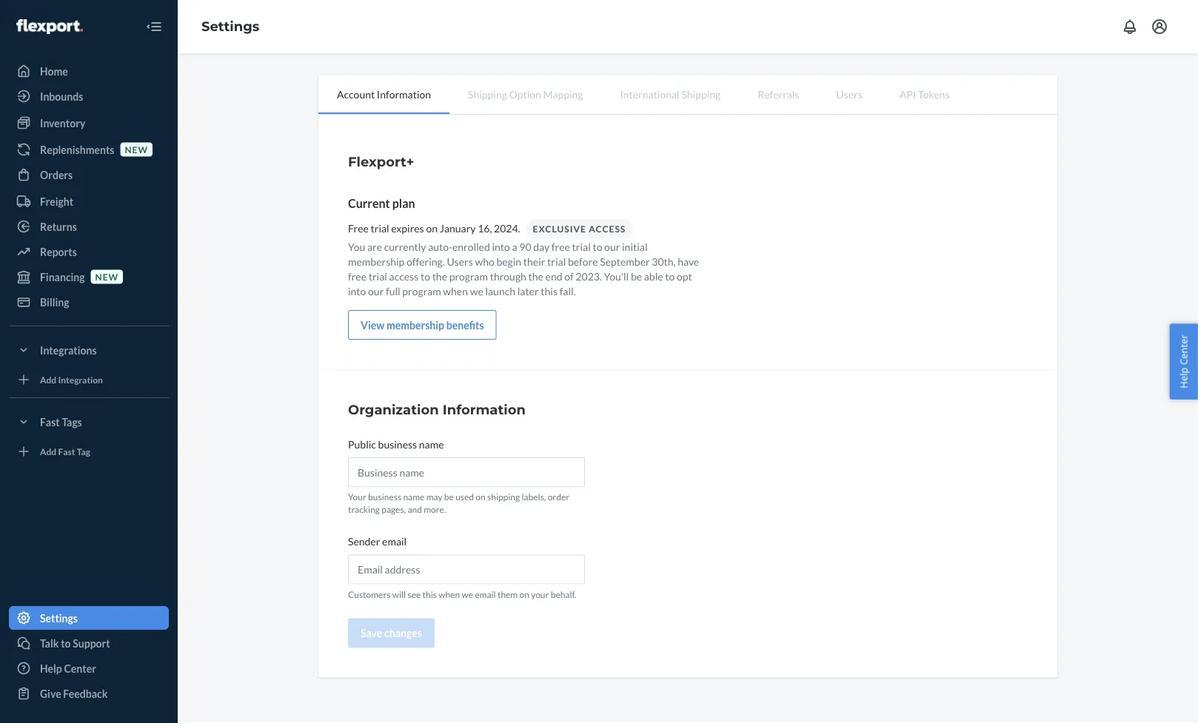 Task type: locate. For each thing, give the bounding box(es) containing it.
able
[[644, 270, 664, 283]]

0 vertical spatial center
[[1178, 335, 1191, 365]]

into left full
[[348, 285, 366, 297]]

0 horizontal spatial email
[[382, 536, 407, 548]]

our
[[605, 240, 620, 253], [368, 285, 384, 297]]

inbounds
[[40, 90, 83, 103]]

fast inside add fast tag link
[[58, 446, 75, 457]]

1 horizontal spatial settings
[[202, 18, 260, 35]]

current
[[348, 196, 390, 210]]

add left integration at the left of the page
[[40, 375, 56, 385]]

0 vertical spatial settings link
[[202, 18, 260, 35]]

0 vertical spatial we
[[470, 285, 484, 297]]

0 vertical spatial business
[[378, 438, 417, 451]]

1 horizontal spatial settings link
[[202, 18, 260, 35]]

free
[[348, 222, 369, 234]]

shipping inside tab
[[468, 88, 507, 100]]

name
[[419, 438, 444, 451], [403, 492, 425, 503]]

0 vertical spatial name
[[419, 438, 444, 451]]

1 vertical spatial help center
[[40, 663, 96, 675]]

users
[[837, 88, 863, 100], [447, 255, 473, 268]]

orders link
[[9, 163, 169, 187]]

freight link
[[9, 190, 169, 213]]

to down offering.
[[421, 270, 430, 283]]

on up auto-
[[426, 222, 438, 234]]

0 vertical spatial on
[[426, 222, 438, 234]]

0 horizontal spatial help
[[40, 663, 62, 675]]

1 vertical spatial new
[[95, 272, 119, 282]]

the down their
[[529, 270, 544, 283]]

billing
[[40, 296, 69, 309]]

you'll
[[604, 270, 629, 283]]

into
[[492, 240, 510, 253], [348, 285, 366, 297]]

1 vertical spatial add
[[40, 446, 56, 457]]

add integration link
[[9, 368, 169, 392]]

1 vertical spatial name
[[403, 492, 425, 503]]

fast left tags
[[40, 416, 60, 429]]

into left the a
[[492, 240, 510, 253]]

1 vertical spatial users
[[447, 255, 473, 268]]

plan
[[393, 196, 415, 210]]

the
[[432, 270, 448, 283], [529, 270, 544, 283]]

add fast tag
[[40, 446, 90, 457]]

0 vertical spatial when
[[443, 285, 468, 297]]

1 horizontal spatial the
[[529, 270, 544, 283]]

1 horizontal spatial free
[[552, 240, 570, 253]]

our down access
[[605, 240, 620, 253]]

on left your
[[520, 589, 530, 600]]

0 vertical spatial new
[[125, 144, 148, 155]]

information right "account"
[[377, 88, 431, 100]]

1 vertical spatial business
[[368, 492, 402, 503]]

trial up are
[[371, 222, 390, 234]]

Email address text field
[[348, 555, 585, 585]]

be left 'able' on the top right
[[631, 270, 642, 283]]

their
[[524, 255, 546, 268]]

api tokens
[[900, 88, 950, 100]]

orders
[[40, 169, 73, 181]]

1 vertical spatial center
[[64, 663, 96, 675]]

api tokens tab
[[882, 76, 969, 113]]

january
[[440, 222, 476, 234]]

membership inside button
[[387, 319, 445, 332]]

help
[[1178, 368, 1191, 389], [40, 663, 62, 675]]

sender email
[[348, 536, 407, 548]]

membership down are
[[348, 255, 405, 268]]

0 vertical spatial help
[[1178, 368, 1191, 389]]

reports
[[40, 246, 77, 258]]

0 horizontal spatial the
[[432, 270, 448, 283]]

0 horizontal spatial information
[[377, 88, 431, 100]]

to
[[593, 240, 603, 253], [421, 270, 430, 283], [666, 270, 675, 283], [61, 638, 71, 650]]

1 horizontal spatial into
[[492, 240, 510, 253]]

0 horizontal spatial our
[[368, 285, 384, 297]]

1 shipping from the left
[[468, 88, 507, 100]]

used
[[456, 492, 474, 503]]

business inside your business name may be used on shipping labels, order tracking pages, and more.
[[368, 492, 402, 503]]

give feedback button
[[9, 682, 169, 706]]

new up orders link
[[125, 144, 148, 155]]

center inside help center link
[[64, 663, 96, 675]]

integrations
[[40, 344, 97, 357]]

initial
[[622, 240, 648, 253]]

0 vertical spatial email
[[382, 536, 407, 548]]

referrals tab
[[740, 76, 818, 113]]

0 horizontal spatial program
[[403, 285, 441, 297]]

new down reports link
[[95, 272, 119, 282]]

1 vertical spatial this
[[423, 589, 437, 600]]

1 horizontal spatial on
[[476, 492, 486, 503]]

the down offering.
[[432, 270, 448, 283]]

users down enrolled
[[447, 255, 473, 268]]

1 vertical spatial information
[[443, 402, 526, 418]]

1 vertical spatial when
[[439, 589, 460, 600]]

name for your business name may be used on shipping labels, order tracking pages, and more.
[[403, 492, 425, 503]]

name down organization information
[[419, 438, 444, 451]]

shipping right international
[[682, 88, 721, 100]]

membership down full
[[387, 319, 445, 332]]

inventory
[[40, 117, 85, 129]]

information
[[377, 88, 431, 100], [443, 402, 526, 418]]

0 vertical spatial users
[[837, 88, 863, 100]]

tokens
[[919, 88, 950, 100]]

0 vertical spatial this
[[541, 285, 558, 297]]

0 horizontal spatial new
[[95, 272, 119, 282]]

more.
[[424, 505, 446, 515]]

when up benefits
[[443, 285, 468, 297]]

on
[[426, 222, 438, 234], [476, 492, 486, 503], [520, 589, 530, 600]]

we down email address text box
[[462, 589, 473, 600]]

you are currently auto-enrolled into a 90 day free trial to our initial membership offering. users who begin their trial before september 30th, have free trial access to the program through the end of 2023. you'll be able to opt into our full program when we launch later this fall.
[[348, 240, 700, 297]]

email left "them"
[[475, 589, 496, 600]]

be inside your business name may be used on shipping labels, order tracking pages, and more.
[[444, 492, 454, 503]]

1 vertical spatial membership
[[387, 319, 445, 332]]

2 the from the left
[[529, 270, 544, 283]]

information inside tab
[[377, 88, 431, 100]]

0 horizontal spatial settings link
[[9, 607, 169, 631]]

shipping left the option
[[468, 88, 507, 100]]

1 horizontal spatial users
[[837, 88, 863, 100]]

2 vertical spatial on
[[520, 589, 530, 600]]

0 horizontal spatial free
[[348, 270, 367, 283]]

help center inside button
[[1178, 335, 1191, 389]]

be
[[631, 270, 642, 283], [444, 492, 454, 503]]

center inside help center button
[[1178, 335, 1191, 365]]

our left full
[[368, 285, 384, 297]]

free down you
[[348, 270, 367, 283]]

a
[[512, 240, 518, 253]]

program down who
[[450, 270, 488, 283]]

fast left tag
[[58, 446, 75, 457]]

when down email address text box
[[439, 589, 460, 600]]

1 horizontal spatial help center
[[1178, 335, 1191, 389]]

integrations button
[[9, 339, 169, 362]]

1 horizontal spatial email
[[475, 589, 496, 600]]

view membership benefits link
[[348, 310, 497, 340]]

business for public
[[378, 438, 417, 451]]

settings
[[202, 18, 260, 35], [40, 612, 78, 625]]

home
[[40, 65, 68, 77]]

2 horizontal spatial on
[[520, 589, 530, 600]]

home link
[[9, 59, 169, 83]]

add for add integration
[[40, 375, 56, 385]]

currently
[[384, 240, 426, 253]]

talk to support button
[[9, 632, 169, 656]]

0 vertical spatial our
[[605, 240, 620, 253]]

users left 'api'
[[837, 88, 863, 100]]

reports link
[[9, 240, 169, 264]]

email right sender
[[382, 536, 407, 548]]

0 vertical spatial membership
[[348, 255, 405, 268]]

0 horizontal spatial on
[[426, 222, 438, 234]]

1 horizontal spatial new
[[125, 144, 148, 155]]

full
[[386, 285, 401, 297]]

we
[[470, 285, 484, 297], [462, 589, 473, 600]]

trial up full
[[369, 270, 387, 283]]

0 vertical spatial information
[[377, 88, 431, 100]]

0 vertical spatial help center
[[1178, 335, 1191, 389]]

1 add from the top
[[40, 375, 56, 385]]

1 horizontal spatial this
[[541, 285, 558, 297]]

1 vertical spatial settings link
[[9, 607, 169, 631]]

0 horizontal spatial users
[[447, 255, 473, 268]]

this right 'see'
[[423, 589, 437, 600]]

name up and
[[403, 492, 425, 503]]

add down fast tags
[[40, 446, 56, 457]]

1 vertical spatial into
[[348, 285, 366, 297]]

business up pages, on the left bottom of the page
[[368, 492, 402, 503]]

0 horizontal spatial be
[[444, 492, 454, 503]]

your business name may be used on shipping labels, order tracking pages, and more.
[[348, 492, 570, 515]]

business down 'organization'
[[378, 438, 417, 451]]

settings link
[[202, 18, 260, 35], [9, 607, 169, 631]]

0 horizontal spatial center
[[64, 663, 96, 675]]

who
[[475, 255, 495, 268]]

0 vertical spatial settings
[[202, 18, 260, 35]]

1 vertical spatial on
[[476, 492, 486, 503]]

have
[[678, 255, 700, 268]]

on right used
[[476, 492, 486, 503]]

business
[[378, 438, 417, 451], [368, 492, 402, 503]]

free down exclusive
[[552, 240, 570, 253]]

when inside you are currently auto-enrolled into a 90 day free trial to our initial membership offering. users who begin their trial before september 30th, have free trial access to the program through the end of 2023. you'll be able to opt into our full program when we launch later this fall.
[[443, 285, 468, 297]]

mapping
[[544, 88, 584, 100]]

0 vertical spatial program
[[450, 270, 488, 283]]

name inside your business name may be used on shipping labels, order tracking pages, and more.
[[403, 492, 425, 503]]

1 horizontal spatial center
[[1178, 335, 1191, 365]]

0 vertical spatial be
[[631, 270, 642, 283]]

be right may
[[444, 492, 454, 503]]

1 vertical spatial be
[[444, 492, 454, 503]]

1 horizontal spatial shipping
[[682, 88, 721, 100]]

this
[[541, 285, 558, 297], [423, 589, 437, 600]]

2 shipping from the left
[[682, 88, 721, 100]]

fall.
[[560, 285, 576, 297]]

tab list
[[319, 76, 1058, 115]]

0 vertical spatial fast
[[40, 416, 60, 429]]

16,
[[478, 222, 492, 234]]

membership
[[348, 255, 405, 268], [387, 319, 445, 332]]

may
[[427, 492, 443, 503]]

1 vertical spatial email
[[475, 589, 496, 600]]

flexport logo image
[[16, 19, 83, 34]]

are
[[367, 240, 382, 253]]

exclusive access
[[533, 224, 626, 234]]

this down end
[[541, 285, 558, 297]]

1 horizontal spatial be
[[631, 270, 642, 283]]

trial
[[371, 222, 390, 234], [572, 240, 591, 253], [548, 255, 566, 268], [369, 270, 387, 283]]

program down access
[[403, 285, 441, 297]]

to right talk
[[61, 638, 71, 650]]

benefits
[[447, 319, 484, 332]]

tags
[[62, 416, 82, 429]]

2 add from the top
[[40, 446, 56, 457]]

we left launch at the left of the page
[[470, 285, 484, 297]]

integration
[[58, 375, 103, 385]]

1 vertical spatial settings
[[40, 612, 78, 625]]

open account menu image
[[1151, 18, 1169, 36]]

1 horizontal spatial information
[[443, 402, 526, 418]]

billing link
[[9, 290, 169, 314]]

information up "business name" text field
[[443, 402, 526, 418]]

0 vertical spatial add
[[40, 375, 56, 385]]

1 vertical spatial fast
[[58, 446, 75, 457]]

you
[[348, 240, 365, 253]]

1 vertical spatial our
[[368, 285, 384, 297]]

1 horizontal spatial help
[[1178, 368, 1191, 389]]

0 vertical spatial free
[[552, 240, 570, 253]]

0 horizontal spatial shipping
[[468, 88, 507, 100]]

exclusive
[[533, 224, 587, 234]]



Task type: vqa. For each thing, say whether or not it's contained in the screenshot.
Information corresponding to Organization Information
yes



Task type: describe. For each thing, give the bounding box(es) containing it.
auto-
[[428, 240, 453, 253]]

Business name text field
[[348, 458, 585, 488]]

support
[[73, 638, 110, 650]]

access
[[389, 270, 419, 283]]

inventory link
[[9, 111, 169, 135]]

tracking
[[348, 505, 380, 515]]

help center button
[[1170, 324, 1199, 400]]

save changes
[[361, 628, 422, 640]]

and
[[408, 505, 422, 515]]

labels,
[[522, 492, 546, 503]]

organization
[[348, 402, 439, 418]]

1 vertical spatial we
[[462, 589, 473, 600]]

1 horizontal spatial program
[[450, 270, 488, 283]]

1 vertical spatial program
[[403, 285, 441, 297]]

30th,
[[652, 255, 676, 268]]

name for public business name
[[419, 438, 444, 451]]

0 horizontal spatial this
[[423, 589, 437, 600]]

fast tags button
[[9, 411, 169, 434]]

behalf.
[[551, 589, 577, 600]]

free trial expires on january 16, 2024.
[[348, 222, 521, 234]]

through
[[490, 270, 527, 283]]

new for financing
[[95, 272, 119, 282]]

offering.
[[407, 255, 445, 268]]

customers
[[348, 589, 391, 600]]

day
[[534, 240, 550, 253]]

new for replenishments
[[125, 144, 148, 155]]

begin
[[497, 255, 522, 268]]

current plan
[[348, 196, 415, 210]]

access
[[589, 224, 626, 234]]

customers will see this when we email them on your behalf.
[[348, 589, 577, 600]]

users inside tab
[[837, 88, 863, 100]]

api
[[900, 88, 917, 100]]

account
[[337, 88, 375, 100]]

expires
[[391, 222, 424, 234]]

tag
[[77, 446, 90, 457]]

1 vertical spatial free
[[348, 270, 367, 283]]

0 horizontal spatial into
[[348, 285, 366, 297]]

referrals
[[758, 88, 800, 100]]

this inside you are currently auto-enrolled into a 90 day free trial to our initial membership offering. users who begin their trial before september 30th, have free trial access to the program through the end of 2023. you'll be able to opt into our full program when we launch later this fall.
[[541, 285, 558, 297]]

on inside your business name may be used on shipping labels, order tracking pages, and more.
[[476, 492, 486, 503]]

1 horizontal spatial our
[[605, 240, 620, 253]]

to inside button
[[61, 638, 71, 650]]

account information tab
[[319, 76, 450, 114]]

2023.
[[576, 270, 602, 283]]

fast inside fast tags dropdown button
[[40, 416, 60, 429]]

international shipping tab
[[602, 76, 740, 113]]

later
[[518, 285, 539, 297]]

tab list containing account information
[[319, 76, 1058, 115]]

feedback
[[63, 688, 108, 701]]

see
[[408, 589, 421, 600]]

help center link
[[9, 657, 169, 681]]

public
[[348, 438, 376, 451]]

0 vertical spatial into
[[492, 240, 510, 253]]

add integration
[[40, 375, 103, 385]]

pages,
[[382, 505, 406, 515]]

opt
[[677, 270, 693, 283]]

will
[[393, 589, 406, 600]]

talk to support
[[40, 638, 110, 650]]

your
[[348, 492, 367, 503]]

users inside you are currently auto-enrolled into a 90 day free trial to our initial membership offering. users who begin their trial before september 30th, have free trial access to the program through the end of 2023. you'll be able to opt into our full program when we launch later this fall.
[[447, 255, 473, 268]]

1 the from the left
[[432, 270, 448, 283]]

view membership benefits
[[361, 319, 484, 332]]

september
[[600, 255, 650, 268]]

enrolled
[[453, 240, 490, 253]]

close navigation image
[[145, 18, 163, 36]]

option
[[509, 88, 542, 100]]

2024.
[[494, 222, 521, 234]]

of
[[565, 270, 574, 283]]

flexport+
[[348, 153, 414, 170]]

returns
[[40, 220, 77, 233]]

shipping inside tab
[[682, 88, 721, 100]]

inbounds link
[[9, 84, 169, 108]]

fast tags
[[40, 416, 82, 429]]

1 vertical spatial help
[[40, 663, 62, 675]]

shipping option mapping tab
[[450, 76, 602, 113]]

international
[[621, 88, 680, 100]]

your
[[531, 589, 549, 600]]

changes
[[385, 628, 422, 640]]

help inside button
[[1178, 368, 1191, 389]]

0 horizontal spatial help center
[[40, 663, 96, 675]]

before
[[568, 255, 598, 268]]

be inside you are currently auto-enrolled into a 90 day free trial to our initial membership offering. users who begin their trial before september 30th, have free trial access to the program through the end of 2023. you'll be able to opt into our full program when we launch later this fall.
[[631, 270, 642, 283]]

business for your
[[368, 492, 402, 503]]

give
[[40, 688, 61, 701]]

0 horizontal spatial settings
[[40, 612, 78, 625]]

information for account information
[[377, 88, 431, 100]]

talk
[[40, 638, 59, 650]]

sender
[[348, 536, 380, 548]]

freight
[[40, 195, 73, 208]]

trial up before on the left top
[[572, 240, 591, 253]]

to down access
[[593, 240, 603, 253]]

add for add fast tag
[[40, 446, 56, 457]]

to left "opt"
[[666, 270, 675, 283]]

open notifications image
[[1122, 18, 1140, 36]]

90
[[520, 240, 532, 253]]

membership inside you are currently auto-enrolled into a 90 day free trial to our initial membership offering. users who begin their trial before september 30th, have free trial access to the program through the end of 2023. you'll be able to opt into our full program when we launch later this fall.
[[348, 255, 405, 268]]

replenishments
[[40, 143, 114, 156]]

view
[[361, 319, 385, 332]]

end
[[546, 270, 563, 283]]

information for organization information
[[443, 402, 526, 418]]

international shipping
[[621, 88, 721, 100]]

add fast tag link
[[9, 440, 169, 464]]

shipping
[[488, 492, 520, 503]]

trial up end
[[548, 255, 566, 268]]

public business name
[[348, 438, 444, 451]]

we inside you are currently auto-enrolled into a 90 day free trial to our initial membership offering. users who begin their trial before september 30th, have free trial access to the program through the end of 2023. you'll be able to opt into our full program when we launch later this fall.
[[470, 285, 484, 297]]

order
[[548, 492, 570, 503]]

returns link
[[9, 215, 169, 239]]

users tab
[[818, 76, 882, 113]]

give feedback
[[40, 688, 108, 701]]



